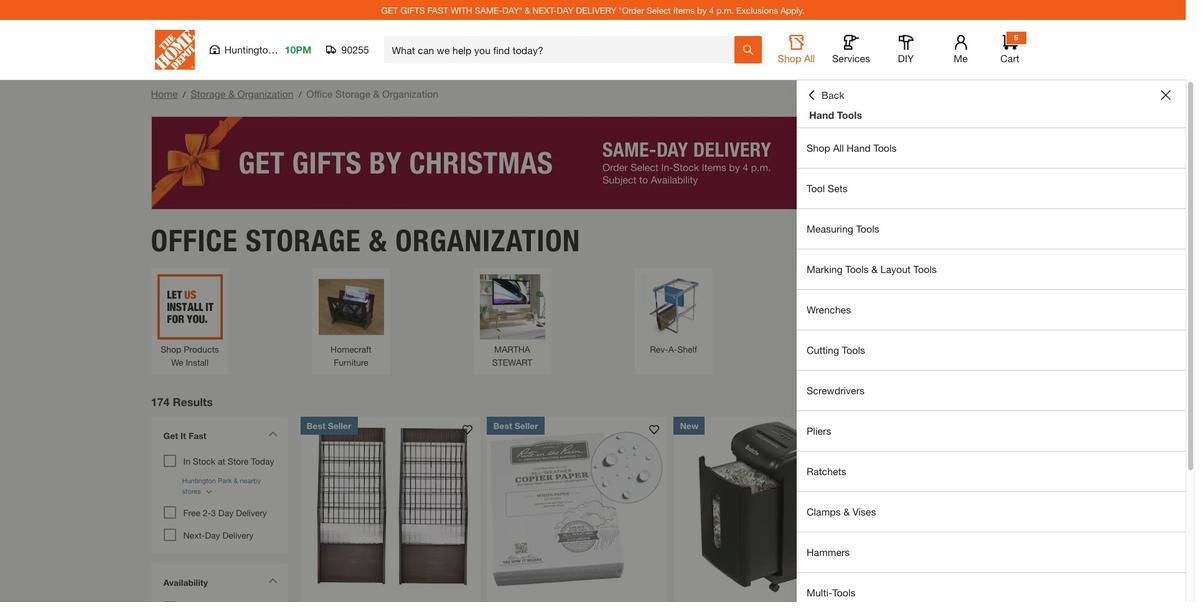 Task type: locate. For each thing, give the bounding box(es) containing it.
2 vertical spatial shop
[[161, 344, 181, 355]]

get
[[163, 431, 178, 441]]

a-
[[668, 344, 677, 355]]

in stock at store today
[[183, 456, 274, 467]]

shop all button
[[777, 35, 816, 65]]

shop down hand tools
[[807, 142, 830, 154]]

get
[[381, 5, 398, 15]]

0 horizontal spatial seller
[[328, 421, 351, 431]]

wrenches link
[[797, 290, 1186, 330]]

2 horizontal spatial shop
[[807, 142, 830, 154]]

items
[[673, 5, 695, 15]]

2 seller from the left
[[515, 421, 538, 431]]

1 horizontal spatial shop
[[778, 52, 802, 64]]

2 best seller from the left
[[493, 421, 538, 431]]

1 best from the left
[[307, 421, 325, 431]]

delivery right 3
[[236, 508, 267, 518]]

/ right home link
[[183, 89, 186, 100]]

1 horizontal spatial best
[[493, 421, 512, 431]]

shop up we
[[161, 344, 181, 355]]

in stock at store today link
[[183, 456, 274, 467]]

1 horizontal spatial best seller
[[493, 421, 538, 431]]

rev-a-shelf link
[[641, 274, 706, 356]]

multi-
[[807, 587, 832, 599]]

furniture
[[334, 357, 368, 368]]

all for shop all hand tools
[[833, 142, 844, 154]]

0 horizontal spatial all
[[804, 52, 815, 64]]

best for wooden free standing 6-tier display literature brochure magazine rack in black (2-pack) image
[[307, 421, 325, 431]]

free
[[183, 508, 200, 518]]

multi-tools link
[[797, 573, 1186, 603]]

diy button
[[886, 35, 926, 65]]

1 vertical spatial hand
[[847, 142, 871, 154]]

3
[[211, 508, 216, 518]]

0 horizontal spatial best seller
[[307, 421, 351, 431]]

layout
[[881, 263, 911, 275]]

0 horizontal spatial office
[[151, 223, 238, 259]]

drawer close image
[[1161, 90, 1171, 100]]

day
[[218, 508, 234, 518], [205, 530, 220, 541]]

office
[[306, 88, 333, 100], [151, 223, 238, 259]]

menu containing shop all hand tools
[[797, 128, 1186, 603]]

back button
[[807, 89, 844, 101]]

1 horizontal spatial all
[[833, 142, 844, 154]]

fast
[[189, 431, 207, 441]]

all up back button
[[804, 52, 815, 64]]

hammers
[[807, 547, 850, 558]]

90255 button
[[327, 44, 369, 56]]

1 vertical spatial shop
[[807, 142, 830, 154]]

seller
[[328, 421, 351, 431], [515, 421, 538, 431]]

/ down 10pm
[[299, 89, 302, 100]]

ratchets
[[807, 466, 846, 477]]

free 2-3 day delivery
[[183, 508, 267, 518]]

0 horizontal spatial shop
[[161, 344, 181, 355]]

homecraft furniture image
[[318, 274, 384, 340]]

cutting tools link
[[797, 331, 1186, 370]]

90255
[[341, 44, 369, 55]]

1 horizontal spatial seller
[[515, 421, 538, 431]]

1 horizontal spatial office
[[306, 88, 333, 100]]

shop down apply.
[[778, 52, 802, 64]]

best seller for wooden free standing 6-tier display literature brochure magazine rack in black (2-pack) image
[[307, 421, 351, 431]]

174 results
[[151, 395, 213, 409]]

0 horizontal spatial /
[[183, 89, 186, 100]]

best seller
[[307, 421, 351, 431], [493, 421, 538, 431]]

availability link
[[157, 570, 282, 599]]

delivery down the 'free 2-3 day delivery'
[[223, 530, 254, 541]]

cutting
[[807, 344, 839, 356]]

all down hand tools
[[833, 142, 844, 154]]

storage
[[191, 88, 226, 100], [335, 88, 371, 100], [246, 223, 361, 259]]

1 horizontal spatial /
[[299, 89, 302, 100]]

store
[[228, 456, 249, 467]]

menu
[[797, 128, 1186, 603]]

marking tools & layout tools link
[[797, 250, 1186, 289]]

&
[[525, 5, 530, 15], [228, 88, 235, 100], [373, 88, 380, 100], [369, 223, 387, 259], [872, 263, 878, 275], [844, 506, 850, 518]]

shelf
[[677, 344, 697, 355]]

marking tools & layout tools
[[807, 263, 937, 275]]

clamps
[[807, 506, 841, 518]]

all inside menu
[[833, 142, 844, 154]]

cutting tools
[[807, 344, 865, 356]]

hand down back button
[[809, 109, 834, 121]]

huntington park
[[224, 44, 297, 55]]

tool sets link
[[797, 169, 1186, 209]]

homecraft
[[331, 344, 372, 355]]

1 vertical spatial all
[[833, 142, 844, 154]]

0 horizontal spatial best
[[307, 421, 325, 431]]

hand
[[809, 109, 834, 121], [847, 142, 871, 154]]

shop for shop all hand tools
[[807, 142, 830, 154]]

day down 3
[[205, 530, 220, 541]]

seller for wooden free standing 6-tier display literature brochure magazine rack in black (2-pack) image
[[328, 421, 351, 431]]

rev a shelf image
[[641, 274, 706, 340]]

hammers link
[[797, 533, 1186, 573]]

2 best from the left
[[493, 421, 512, 431]]

hand down hand tools
[[847, 142, 871, 154]]

0 vertical spatial all
[[804, 52, 815, 64]]

feedback link image
[[1178, 210, 1195, 278]]

home / storage & organization / office storage & organization
[[151, 88, 438, 100]]

all
[[804, 52, 815, 64], [833, 142, 844, 154]]

all-weather 8-1/2 in. x 11 in. 20 lbs. bulk copier paper, white (500-sheet pack) image
[[487, 417, 668, 597]]

0 vertical spatial day
[[218, 508, 234, 518]]

all inside button
[[804, 52, 815, 64]]

shop inside shop products we install
[[161, 344, 181, 355]]

5
[[1014, 33, 1018, 42]]

wall mounted link
[[802, 274, 868, 356]]

0 vertical spatial shop
[[778, 52, 802, 64]]

shop
[[778, 52, 802, 64], [807, 142, 830, 154], [161, 344, 181, 355]]

1 seller from the left
[[328, 421, 351, 431]]

tools for hand tools
[[837, 109, 862, 121]]

tools
[[837, 109, 862, 121], [874, 142, 897, 154], [856, 223, 880, 235], [846, 263, 869, 275], [914, 263, 937, 275], [842, 344, 865, 356], [832, 587, 856, 599]]

1 vertical spatial office
[[151, 223, 238, 259]]

1 best seller from the left
[[307, 421, 351, 431]]

1 vertical spatial delivery
[[223, 530, 254, 541]]

organization
[[237, 88, 294, 100], [382, 88, 438, 100], [395, 223, 581, 259]]

gifts
[[401, 5, 425, 15]]

delivery
[[576, 5, 617, 15]]

hand tools
[[809, 109, 862, 121]]

/
[[183, 89, 186, 100], [299, 89, 302, 100]]

office supplies image
[[963, 274, 1029, 340]]

in
[[183, 456, 190, 467]]

0 horizontal spatial hand
[[809, 109, 834, 121]]

day right 3
[[218, 508, 234, 518]]

shop inside button
[[778, 52, 802, 64]]

products
[[184, 344, 219, 355]]



Task type: vqa. For each thing, say whether or not it's contained in the screenshot.
Wall
yes



Task type: describe. For each thing, give the bounding box(es) containing it.
tools for cutting tools
[[842, 344, 865, 356]]

me
[[954, 52, 968, 64]]

free 2-3 day delivery link
[[183, 508, 267, 518]]

tools for multi-tools
[[832, 587, 856, 599]]

same-
[[475, 5, 502, 15]]

get gifts fast with same-day* & next-day delivery *order select items by 4 p.m. exclusions apply.
[[381, 5, 805, 15]]

0 vertical spatial hand
[[809, 109, 834, 121]]

shop all hand tools
[[807, 142, 897, 154]]

shop all
[[778, 52, 815, 64]]

all for shop all
[[804, 52, 815, 64]]

next-day delivery
[[183, 530, 254, 541]]

shop for shop products we install
[[161, 344, 181, 355]]

screwdrivers
[[807, 385, 865, 397]]

marking
[[807, 263, 843, 275]]

shop products we install image
[[157, 274, 223, 340]]

by
[[697, 5, 707, 15]]

sets
[[828, 182, 848, 194]]

shop products we install link
[[157, 274, 223, 369]]

get it fast link
[[157, 423, 282, 452]]

wall
[[808, 344, 824, 355]]

30 l/7.9 gal. paper shredder cross cut document shredder for credit card/cd/junk mail shredder for office home image
[[674, 417, 854, 597]]

wrenches
[[807, 304, 851, 316]]

multi-tools
[[807, 587, 856, 599]]

it
[[181, 431, 186, 441]]

cx8 crosscut shredder image
[[861, 417, 1041, 597]]

install
[[186, 357, 209, 368]]

wall mounted image
[[802, 274, 868, 340]]

home
[[151, 88, 178, 100]]

rev-
[[650, 344, 668, 355]]

wooden free standing 6-tier display literature brochure magazine rack in black (2-pack) image
[[300, 417, 481, 597]]

shop all hand tools link
[[797, 128, 1186, 168]]

screwdrivers link
[[797, 371, 1186, 411]]

2 / from the left
[[299, 89, 302, 100]]

day
[[557, 5, 574, 15]]

fast
[[428, 5, 448, 15]]

tool
[[807, 182, 825, 194]]

& inside clamps & vises link
[[844, 506, 850, 518]]

me button
[[941, 35, 981, 65]]

cart 5
[[1001, 33, 1020, 64]]

next-
[[183, 530, 205, 541]]

seller for all-weather 8-1/2 in. x 11 in. 20 lbs. bulk copier paper, white (500-sheet pack) image
[[515, 421, 538, 431]]

sponsored banner image
[[151, 116, 1035, 210]]

apply.
[[781, 5, 805, 15]]

back
[[822, 89, 844, 101]]

at
[[218, 456, 225, 467]]

shop for shop all
[[778, 52, 802, 64]]

homecraft furniture
[[331, 344, 372, 368]]

10pm
[[285, 44, 312, 55]]

martha stewart
[[492, 344, 533, 368]]

get it fast
[[163, 431, 207, 441]]

homecraft furniture link
[[318, 274, 384, 369]]

tool sets
[[807, 182, 848, 194]]

wall mounted
[[808, 344, 862, 355]]

exclusions
[[736, 5, 778, 15]]

pliers link
[[797, 412, 1186, 451]]

services button
[[831, 35, 871, 65]]

ratchets link
[[797, 452, 1186, 492]]

today
[[251, 456, 274, 467]]

1 / from the left
[[183, 89, 186, 100]]

2-
[[203, 508, 211, 518]]

0 vertical spatial delivery
[[236, 508, 267, 518]]

martha stewart image
[[480, 274, 545, 340]]

1 vertical spatial day
[[205, 530, 220, 541]]

stewart
[[492, 357, 533, 368]]

new
[[680, 421, 699, 431]]

clamps & vises link
[[797, 492, 1186, 532]]

services
[[832, 52, 870, 64]]

huntington
[[224, 44, 274, 55]]

1 horizontal spatial hand
[[847, 142, 871, 154]]

clamps & vises
[[807, 506, 876, 518]]

tools for measuring tools
[[856, 223, 880, 235]]

next-day delivery link
[[183, 530, 254, 541]]

best seller for all-weather 8-1/2 in. x 11 in. 20 lbs. bulk copier paper, white (500-sheet pack) image
[[493, 421, 538, 431]]

174
[[151, 395, 170, 409]]

we
[[171, 357, 183, 368]]

the home depot logo image
[[155, 30, 195, 70]]

measuring tools link
[[797, 209, 1186, 249]]

p.m.
[[717, 5, 734, 15]]

martha stewart link
[[480, 274, 545, 369]]

tools for marking tools & layout tools
[[846, 263, 869, 275]]

& inside "marking tools & layout tools" link
[[872, 263, 878, 275]]

measuring tools
[[807, 223, 880, 235]]

stock
[[193, 456, 215, 467]]

4
[[709, 5, 714, 15]]

shop products we install
[[161, 344, 219, 368]]

What can we help you find today? search field
[[392, 37, 734, 63]]

0 vertical spatial office
[[306, 88, 333, 100]]

office storage & organization
[[151, 223, 581, 259]]

storage & organization link
[[191, 88, 294, 100]]

park
[[276, 44, 297, 55]]

measuring
[[807, 223, 854, 235]]

vises
[[853, 506, 876, 518]]

availability
[[163, 577, 208, 588]]

best for all-weather 8-1/2 in. x 11 in. 20 lbs. bulk copier paper, white (500-sheet pack) image
[[493, 421, 512, 431]]

results
[[173, 395, 213, 409]]

select
[[647, 5, 671, 15]]

pliers
[[807, 425, 831, 437]]

next-
[[533, 5, 557, 15]]

*order
[[619, 5, 644, 15]]



